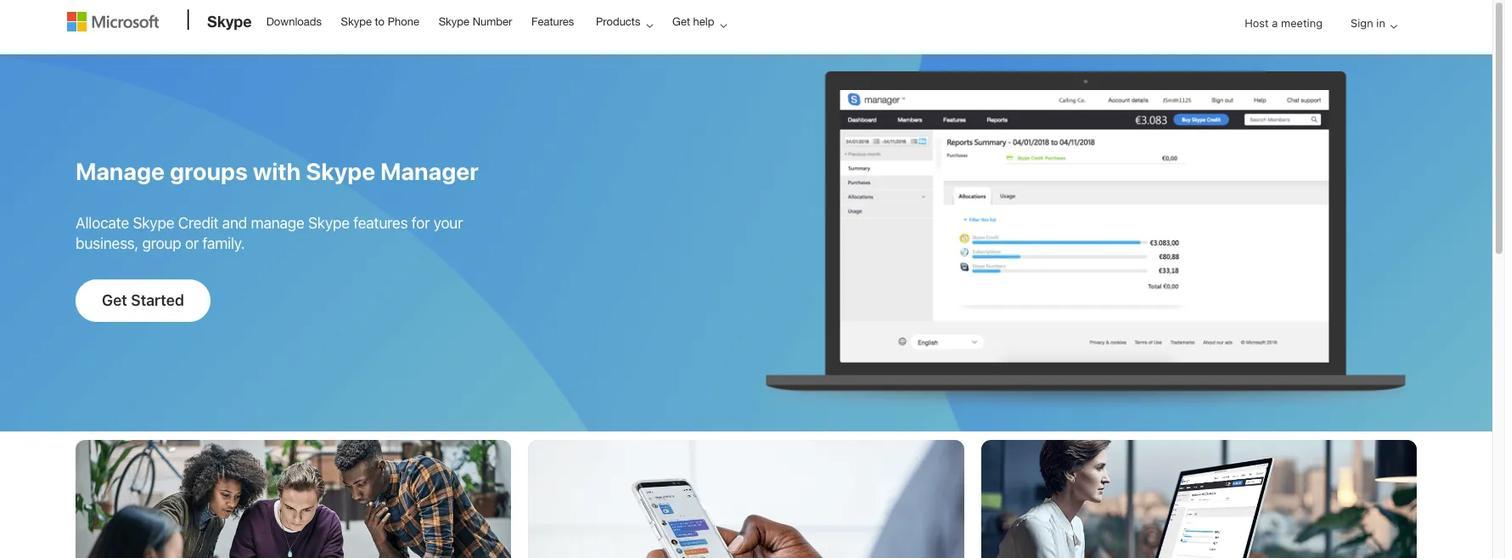 Task type: locate. For each thing, give the bounding box(es) containing it.
features
[[354, 214, 408, 232]]

host a meeting
[[1245, 16, 1323, 30]]

get left help
[[673, 15, 691, 28]]

sign in link
[[1338, 2, 1405, 45]]

manage
[[76, 157, 165, 185]]

skype to phone
[[341, 15, 420, 28]]

host a meeting link
[[1232, 2, 1337, 45]]

menu bar containing host a meeting
[[67, 2, 1426, 90]]

groups
[[170, 157, 248, 185]]

microsoft image
[[67, 12, 159, 31]]

manage
[[251, 214, 305, 232]]

skype left downloads 'link'
[[207, 12, 252, 31]]

skype link
[[199, 1, 257, 47]]

get left started
[[102, 291, 127, 309]]

get inside "get started" 'link'
[[102, 291, 127, 309]]

business,
[[76, 235, 138, 252]]

skype up 'group'
[[133, 214, 174, 232]]

get
[[673, 15, 691, 28], [102, 291, 127, 309]]

get started link
[[76, 280, 211, 322]]

skype number link
[[431, 1, 520, 42]]

0 vertical spatial get
[[673, 15, 691, 28]]

0 horizontal spatial get
[[102, 291, 127, 309]]

group
[[142, 235, 181, 252]]

get help button
[[662, 1, 741, 42]]

skype left to on the left top of page
[[341, 15, 372, 28]]

get help
[[673, 15, 715, 28]]

host
[[1245, 16, 1270, 30]]

skype right manage
[[308, 214, 350, 232]]

arrow down image
[[1384, 16, 1405, 37]]

features
[[532, 15, 574, 28]]

started
[[131, 291, 184, 309]]

phone
[[388, 15, 420, 28]]

1 horizontal spatial get
[[673, 15, 691, 28]]

help
[[694, 15, 715, 28]]

skype manager on desktop image
[[982, 440, 1418, 558]]

skype left number
[[439, 15, 470, 28]]

get for get started
[[102, 291, 127, 309]]

skype to phone link
[[333, 1, 427, 42]]

sign
[[1351, 16, 1374, 30]]

skype number
[[439, 15, 512, 28]]

skype manager image
[[755, 71, 1418, 415]]

1 vertical spatial get
[[102, 291, 127, 309]]

products button
[[585, 1, 667, 42]]

or
[[185, 235, 199, 252]]

menu bar
[[67, 2, 1426, 90]]

get inside get help dropdown button
[[673, 15, 691, 28]]

for
[[412, 214, 430, 232]]

skype
[[207, 12, 252, 31], [341, 15, 372, 28], [439, 15, 470, 28], [133, 214, 174, 232], [308, 214, 350, 232]]



Task type: vqa. For each thing, say whether or not it's contained in the screenshot.
Features link on the top of the page
yes



Task type: describe. For each thing, give the bounding box(es) containing it.
in
[[1377, 16, 1386, 30]]

get for get help
[[673, 15, 691, 28]]

your
[[434, 214, 463, 232]]

allocate skype credit and manage skype features for your business, group or family.
[[76, 214, 463, 252]]

downloads link
[[259, 1, 329, 42]]

to
[[375, 15, 385, 28]]

credit
[[178, 214, 219, 232]]

manage groups with skype manager
[[76, 157, 479, 185]]

features link
[[524, 1, 582, 42]]

skype for skype number
[[439, 15, 470, 28]]

get started
[[102, 291, 184, 309]]

family.
[[202, 235, 245, 252]]

skype for skype
[[207, 12, 252, 31]]

with
[[253, 157, 301, 185]]

a
[[1273, 16, 1279, 30]]

products
[[596, 15, 641, 28]]

and
[[222, 214, 247, 232]]

skype for skype to phone
[[341, 15, 372, 28]]

allocate
[[76, 214, 129, 232]]

manage groups with skype manager main content
[[0, 54, 1493, 558]]

meeting
[[1282, 16, 1323, 30]]

sign in
[[1351, 16, 1386, 30]]

group of people image
[[76, 440, 512, 558]]

skype manager
[[306, 157, 479, 185]]

number
[[473, 15, 512, 28]]

downloads
[[266, 15, 322, 28]]

skype manager on phone image
[[529, 440, 965, 558]]



